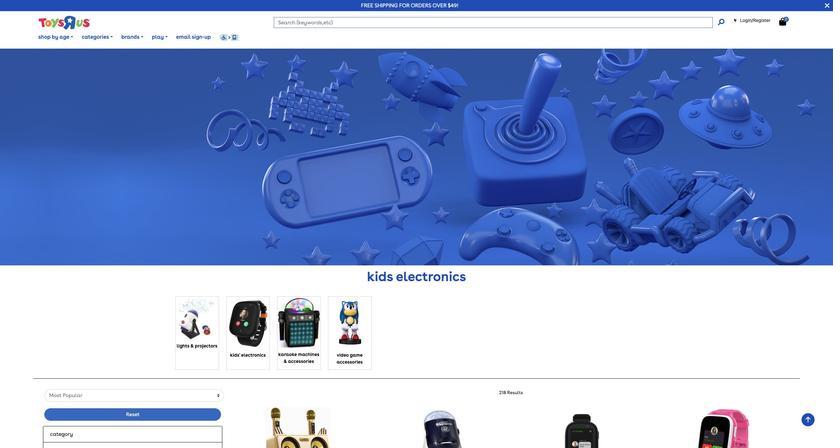Task type: locate. For each thing, give the bounding box(es) containing it.
accessories down machines
[[288, 359, 314, 364]]

$49!
[[448, 2, 459, 9]]

sign-
[[192, 34, 205, 40]]

kids electronics main content
[[0, 49, 834, 448]]

kids' electronics image image
[[227, 297, 270, 349]]

reset button
[[45, 408, 221, 421]]

0 vertical spatial &
[[191, 343, 194, 349]]

accessories
[[288, 359, 314, 364], [337, 359, 363, 365]]

this icon serves as a link to download the essential accessibility assistive technology app for individuals with physical disabilities. it is featured as part of our commitment to diversity and inclusion. image
[[219, 34, 239, 41]]

1 horizontal spatial accessories
[[337, 359, 363, 365]]

login/register
[[741, 17, 771, 23]]

None search field
[[274, 17, 725, 28]]

by
[[52, 34, 58, 40]]

email
[[176, 34, 191, 40]]

over
[[433, 2, 447, 9]]

& inside lights & projectors link
[[191, 343, 194, 349]]

age
[[60, 34, 69, 40]]

accessories inside karaoke machines & accessories
[[288, 359, 314, 364]]

shop by age button
[[34, 29, 78, 45]]

free shipping for orders over $49!
[[361, 2, 459, 9]]

& right lights
[[191, 343, 194, 349]]

electronics
[[396, 269, 466, 284], [241, 352, 266, 358]]

0 horizontal spatial &
[[191, 343, 194, 349]]

& down karaoke
[[284, 359, 287, 364]]

menu bar
[[34, 26, 834, 49]]

electronics for kids electronics
[[396, 269, 466, 284]]

toys r us image
[[38, 15, 91, 30]]

results
[[508, 390, 523, 395]]

play button
[[148, 29, 172, 45]]

x6play kids' smartwatch cell phone with gps image
[[555, 407, 609, 448]]

0 horizontal spatial accessories
[[288, 359, 314, 364]]

masingo spinto g3 kitty karaoke machine image
[[266, 407, 331, 448]]

karaoke machines & accessories
[[278, 352, 320, 364]]

xgo3 kids' smartwatch cell phone with gps image
[[691, 407, 757, 448]]

1 vertical spatial &
[[284, 359, 287, 364]]

kids'
[[230, 352, 240, 358]]

0 horizontal spatial electronics
[[241, 352, 266, 358]]

karaoke machines & accessories image image
[[277, 297, 321, 349]]

brands button
[[117, 29, 148, 45]]

& inside karaoke machines & accessories
[[284, 359, 287, 364]]

close button image
[[825, 2, 830, 9]]

shipping
[[375, 2, 398, 9]]

1 horizontal spatial electronics
[[396, 269, 466, 284]]

1 vertical spatial electronics
[[241, 352, 266, 358]]

up
[[205, 34, 211, 40]]

0 vertical spatial electronics
[[396, 269, 466, 284]]

1 horizontal spatial &
[[284, 359, 287, 364]]

email sign-up
[[176, 34, 211, 40]]

video
[[337, 352, 349, 358]]

free
[[361, 2, 374, 9]]

for
[[399, 2, 410, 9]]

brainstorm toys deep space home planetarium and projector w/ 24 color nasa images - stem toy image
[[408, 407, 473, 448]]

category element
[[50, 430, 216, 438]]

categories button
[[78, 29, 117, 45]]

218 results
[[499, 390, 523, 395]]

electronics for kids' electronics
[[241, 352, 266, 358]]

lights & projectors link
[[176, 297, 219, 350]]

accessories down game
[[337, 359, 363, 365]]

email sign-up link
[[172, 29, 215, 45]]

&
[[191, 343, 194, 349], [284, 359, 287, 364]]



Task type: describe. For each thing, give the bounding box(es) containing it.
lights & projectors
[[177, 343, 218, 349]]

reset
[[126, 411, 140, 417]]

video game accessories
[[337, 352, 363, 365]]

kids
[[367, 269, 393, 284]]

karaoke
[[278, 352, 297, 357]]

play
[[152, 34, 164, 40]]

video game accessories image image
[[328, 297, 371, 349]]

projectors
[[195, 343, 218, 349]]

0
[[785, 17, 788, 22]]

menu bar containing shop by age
[[34, 26, 834, 49]]

0 link
[[780, 17, 793, 26]]

Enter Keyword or Item No. search field
[[274, 17, 713, 28]]

lights & projectors image image
[[176, 297, 219, 340]]

product-tab tab panel
[[38, 389, 795, 448]]

free shipping for orders over $49! link
[[361, 2, 459, 9]]

karaoke machines & accessories link
[[277, 297, 321, 365]]

lights
[[177, 343, 189, 349]]

shopping bag image
[[780, 18, 787, 26]]

game
[[350, 352, 363, 358]]

shop
[[38, 34, 51, 40]]

login/register button
[[734, 17, 771, 24]]

218
[[499, 390, 506, 395]]

kids' electronics
[[230, 352, 266, 358]]

kids' electronics link
[[227, 297, 270, 359]]

kids electronics
[[367, 269, 466, 284]]

orders
[[411, 2, 432, 9]]

category
[[50, 431, 73, 437]]

categories
[[82, 34, 109, 40]]

brands
[[121, 34, 140, 40]]

shop by age
[[38, 34, 69, 40]]

video game accessories link
[[328, 297, 371, 366]]

machines
[[298, 352, 320, 357]]



Task type: vqa. For each thing, say whether or not it's contained in the screenshot.
video
yes



